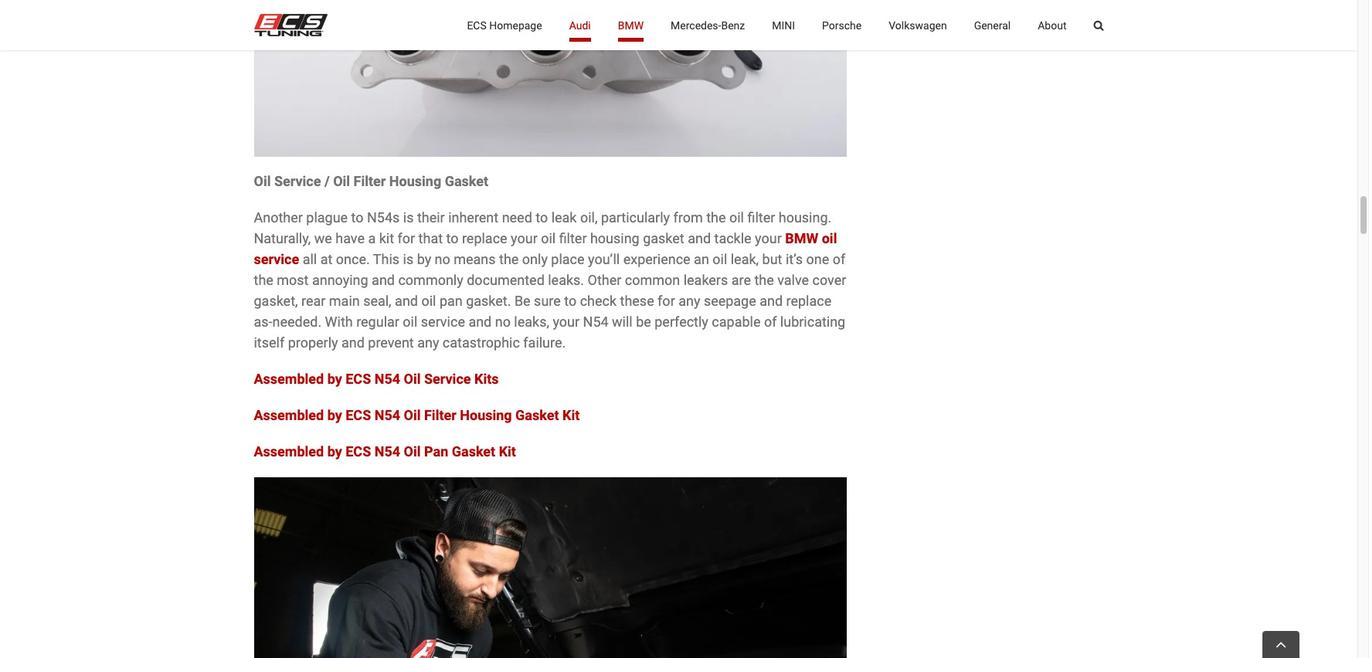 Task type: describe. For each thing, give the bounding box(es) containing it.
these
[[620, 293, 654, 309]]

oil inside bmw oil service
[[822, 230, 837, 247]]

1 vertical spatial gasket
[[516, 407, 559, 424]]

audi
[[569, 19, 591, 31]]

the inside another plague to n54s is their inherent need to leak oil, particularly from the oil filter housing. naturally, we have a kit for that to replace your oil filter housing gasket and tackle your
[[707, 209, 726, 226]]

about link
[[1038, 0, 1067, 50]]

by for pan
[[327, 444, 342, 460]]

housing
[[590, 230, 640, 247]]

documented
[[467, 272, 545, 288]]

to right that
[[446, 230, 459, 247]]

by inside all at once. this is by no means the only place you'll experience an oil leak, but it's one of the most annoying and commonly documented leaks. other common leakers are the valve cover gasket, rear main seal, and oil pan gasket. be sure to check these for any seepage and replace as-needed. with regular oil service and no leaks, your n54 will be perfectly capable of lubricating itself properly and prevent any catastrophic failure.
[[417, 251, 431, 267]]

mini link
[[772, 0, 795, 50]]

mercedes-
[[671, 19, 722, 31]]

pan
[[440, 293, 463, 309]]

benz
[[722, 19, 745, 31]]

oil service / oil filter housing gasket
[[254, 173, 489, 189]]

for inside all at once. this is by no means the only place you'll experience an oil leak, but it's one of the most annoying and commonly documented leaks. other common leakers are the valve cover gasket, rear main seal, and oil pan gasket. be sure to check these for any seepage and replace as-needed. with regular oil service and no leaks, your n54 will be perfectly capable of lubricating itself properly and prevent any catastrophic failure.
[[658, 293, 675, 309]]

another plague to n54s is their inherent need to leak oil, particularly from the oil filter housing. naturally, we have a kit for that to replace your oil filter housing gasket and tackle your
[[254, 209, 832, 247]]

and down valve
[[760, 293, 783, 309]]

particularly
[[601, 209, 670, 226]]

bmw link
[[618, 0, 644, 50]]

one
[[807, 251, 830, 267]]

rear
[[301, 293, 326, 309]]

is for by
[[403, 251, 414, 267]]

we
[[314, 230, 332, 247]]

and inside another plague to n54s is their inherent need to leak oil, particularly from the oil filter housing. naturally, we have a kit for that to replace your oil filter housing gasket and tackle your
[[688, 230, 711, 247]]

general link
[[974, 0, 1011, 50]]

pan
[[424, 444, 449, 460]]

assembled by ecs n54 oil filter housing gasket kit link
[[254, 407, 580, 424]]

lubricating
[[781, 314, 846, 330]]

valve
[[778, 272, 809, 288]]

by for service
[[327, 371, 342, 387]]

oil down commonly
[[422, 293, 436, 309]]

the up documented
[[499, 251, 519, 267]]

n54 for filter
[[375, 407, 400, 424]]

gasket for assembled by ecs n54 oil pan gasket kit
[[452, 444, 496, 460]]

0 vertical spatial no
[[435, 251, 450, 267]]

ecs tuning logo image
[[254, 14, 327, 36]]

have
[[336, 230, 365, 247]]

commonly
[[398, 272, 464, 288]]

gasket
[[643, 230, 685, 247]]

to left leak
[[536, 209, 548, 226]]

properly
[[288, 335, 338, 351]]

assembled for assembled by ecs n54 oil filter housing gasket kit
[[254, 407, 324, 424]]

seepage
[[704, 293, 757, 309]]

1 horizontal spatial service
[[424, 371, 471, 387]]

perfectly
[[655, 314, 709, 330]]

leak
[[552, 209, 577, 226]]

2 horizontal spatial your
[[755, 230, 782, 247]]

bmw for bmw oil service
[[785, 230, 819, 247]]

assembled for assembled by ecs n54 oil pan gasket kit
[[254, 444, 324, 460]]

general
[[974, 19, 1011, 31]]

oil right an
[[713, 251, 728, 267]]

to up "have"
[[351, 209, 364, 226]]

another
[[254, 209, 303, 226]]

regular
[[356, 314, 400, 330]]

your inside all at once. this is by no means the only place you'll experience an oil leak, but it's one of the most annoying and commonly documented leaks. other common leakers are the valve cover gasket, rear main seal, and oil pan gasket. be sure to check these for any seepage and replace as-needed. with regular oil service and no leaks, your n54 will be perfectly capable of lubricating itself properly and prevent any catastrophic failure.
[[553, 314, 580, 330]]

and down with
[[342, 335, 365, 351]]

once.
[[336, 251, 370, 267]]

this
[[373, 251, 400, 267]]

assembled for assembled by ecs n54 oil service kits
[[254, 371, 324, 387]]

capable
[[712, 314, 761, 330]]

ecs homepage link
[[467, 0, 542, 50]]

ecs for filter
[[346, 407, 371, 424]]

need
[[502, 209, 532, 226]]

leaks,
[[514, 314, 550, 330]]

at
[[321, 251, 333, 267]]

kits
[[475, 371, 499, 387]]

mercedes-benz link
[[671, 0, 745, 50]]

their
[[417, 209, 445, 226]]

with
[[325, 314, 353, 330]]

1 vertical spatial kit
[[499, 444, 516, 460]]

porsche link
[[823, 0, 862, 50]]

volkswagen
[[889, 19, 947, 31]]

annoying
[[312, 272, 368, 288]]

0 horizontal spatial your
[[511, 230, 538, 247]]

gasket for oil service / oil filter housing gasket
[[445, 173, 489, 189]]

and up catastrophic
[[469, 314, 492, 330]]

replace inside all at once. this is by no means the only place you'll experience an oil leak, but it's one of the most annoying and commonly documented leaks. other common leakers are the valve cover gasket, rear main seal, and oil pan gasket. be sure to check these for any seepage and replace as-needed. with regular oil service and no leaks, your n54 will be perfectly capable of lubricating itself properly and prevent any catastrophic failure.
[[787, 293, 832, 309]]

will
[[612, 314, 633, 330]]

assembled by ecs n54 oil filter housing gasket kit
[[254, 407, 580, 424]]

audi link
[[569, 0, 591, 50]]

and down this
[[372, 272, 395, 288]]

gasket.
[[466, 293, 511, 309]]

n54s
[[367, 209, 400, 226]]

replace inside another plague to n54s is their inherent need to leak oil, particularly from the oil filter housing. naturally, we have a kit for that to replace your oil filter housing gasket and tackle your
[[462, 230, 508, 247]]

catastrophic
[[443, 335, 520, 351]]

sure
[[534, 293, 561, 309]]

kit
[[379, 230, 394, 247]]

leak,
[[731, 251, 759, 267]]

0 horizontal spatial filter
[[559, 230, 587, 247]]

oil up only
[[541, 230, 556, 247]]

prevent
[[368, 335, 414, 351]]

most
[[277, 272, 309, 288]]

0 vertical spatial housing
[[389, 173, 442, 189]]

other
[[588, 272, 622, 288]]

service inside bmw oil service
[[254, 251, 299, 267]]

cover
[[813, 272, 847, 288]]

are
[[732, 272, 751, 288]]

mercedes-benz
[[671, 19, 745, 31]]

assembled by ecs n54 oil pan gasket kit
[[254, 444, 516, 460]]



Task type: locate. For each thing, give the bounding box(es) containing it.
oil up one
[[822, 230, 837, 247]]

0 horizontal spatial no
[[435, 251, 450, 267]]

0 vertical spatial gasket
[[445, 173, 489, 189]]

inherent
[[448, 209, 499, 226]]

seal,
[[363, 293, 392, 309]]

0 vertical spatial replace
[[462, 230, 508, 247]]

means
[[454, 251, 496, 267]]

be
[[515, 293, 531, 309]]

any right prevent
[[418, 335, 439, 351]]

0 vertical spatial bmw
[[618, 19, 644, 31]]

and up an
[[688, 230, 711, 247]]

the down but
[[755, 272, 774, 288]]

ecs homepage
[[467, 19, 542, 31]]

gasket down failure.
[[516, 407, 559, 424]]

service down pan
[[421, 314, 465, 330]]

oil up tackle
[[730, 209, 744, 226]]

2 is from the top
[[403, 251, 414, 267]]

1 horizontal spatial your
[[553, 314, 580, 330]]

it's
[[786, 251, 803, 267]]

replace up lubricating
[[787, 293, 832, 309]]

only
[[522, 251, 548, 267]]

is inside another plague to n54s is their inherent need to leak oil, particularly from the oil filter housing. naturally, we have a kit for that to replace your oil filter housing gasket and tackle your
[[403, 209, 414, 226]]

gasket
[[445, 173, 489, 189], [516, 407, 559, 424], [452, 444, 496, 460]]

n54 inside all at once. this is by no means the only place you'll experience an oil leak, but it's one of the most annoying and commonly documented leaks. other common leakers are the valve cover gasket, rear main seal, and oil pan gasket. be sure to check these for any seepage and replace as-needed. with regular oil service and no leaks, your n54 will be perfectly capable of lubricating itself properly and prevent any catastrophic failure.
[[583, 314, 609, 330]]

for
[[398, 230, 415, 247], [658, 293, 675, 309]]

0 vertical spatial filter
[[354, 173, 386, 189]]

0 horizontal spatial any
[[418, 335, 439, 351]]

1 horizontal spatial filter
[[748, 209, 776, 226]]

n54 down prevent
[[375, 371, 400, 387]]

ecs for pan
[[346, 444, 371, 460]]

1 vertical spatial housing
[[460, 407, 512, 424]]

housing down kits
[[460, 407, 512, 424]]

common
[[625, 272, 680, 288]]

ecs down 'assembled by ecs n54 oil filter housing gasket kit' link at bottom left
[[346, 444, 371, 460]]

0 horizontal spatial of
[[764, 314, 777, 330]]

any up perfectly
[[679, 293, 701, 309]]

1 vertical spatial filter
[[424, 407, 457, 424]]

0 vertical spatial any
[[679, 293, 701, 309]]

replace up means
[[462, 230, 508, 247]]

no
[[435, 251, 450, 267], [495, 314, 511, 330]]

0 vertical spatial of
[[833, 251, 846, 267]]

ecs left homepage at the left of the page
[[467, 19, 487, 31]]

replace
[[462, 230, 508, 247], [787, 293, 832, 309]]

0 horizontal spatial service
[[274, 173, 321, 189]]

0 horizontal spatial replace
[[462, 230, 508, 247]]

your down sure
[[553, 314, 580, 330]]

your down need at the top left of the page
[[511, 230, 538, 247]]

filter up tackle
[[748, 209, 776, 226]]

any
[[679, 293, 701, 309], [418, 335, 439, 351]]

for inside another plague to n54s is their inherent need to leak oil, particularly from the oil filter housing. naturally, we have a kit for that to replace your oil filter housing gasket and tackle your
[[398, 230, 415, 247]]

check
[[580, 293, 617, 309]]

no up commonly
[[435, 251, 450, 267]]

is inside all at once. this is by no means the only place you'll experience an oil leak, but it's one of the most annoying and commonly documented leaks. other common leakers are the valve cover gasket, rear main seal, and oil pan gasket. be sure to check these for any seepage and replace as-needed. with regular oil service and no leaks, your n54 will be perfectly capable of lubricating itself properly and prevent any catastrophic failure.
[[403, 251, 414, 267]]

0 vertical spatial filter
[[748, 209, 776, 226]]

ecs for service
[[346, 371, 371, 387]]

by for filter
[[327, 407, 342, 424]]

filter up place on the left
[[559, 230, 587, 247]]

1 vertical spatial any
[[418, 335, 439, 351]]

oil
[[254, 173, 271, 189], [333, 173, 350, 189], [404, 371, 421, 387], [404, 407, 421, 424], [404, 444, 421, 460]]

0 vertical spatial is
[[403, 209, 414, 226]]

naturally,
[[254, 230, 311, 247]]

assembled
[[254, 371, 324, 387], [254, 407, 324, 424], [254, 444, 324, 460]]

oil right / on the left of the page
[[333, 173, 350, 189]]

and right seal,
[[395, 293, 418, 309]]

service
[[274, 173, 321, 189], [424, 371, 471, 387]]

a
[[368, 230, 376, 247]]

0 vertical spatial for
[[398, 230, 415, 247]]

an
[[694, 251, 709, 267]]

leakers
[[684, 272, 728, 288]]

and
[[688, 230, 711, 247], [372, 272, 395, 288], [395, 293, 418, 309], [760, 293, 783, 309], [469, 314, 492, 330], [342, 335, 365, 351]]

your
[[511, 230, 538, 247], [755, 230, 782, 247], [553, 314, 580, 330]]

0 horizontal spatial kit
[[499, 444, 516, 460]]

oil up assembled by ecs n54 oil filter housing gasket kit
[[404, 371, 421, 387]]

filter up the pan at the bottom of page
[[424, 407, 457, 424]]

filter up n54s
[[354, 173, 386, 189]]

gasket right the pan at the bottom of page
[[452, 444, 496, 460]]

assembled by ecs n54 oil pan gasket kit link
[[254, 444, 516, 460]]

itself
[[254, 335, 285, 351]]

no down gasket.
[[495, 314, 511, 330]]

ecs down prevent
[[346, 371, 371, 387]]

service inside all at once. this is by no means the only place you'll experience an oil leak, but it's one of the most annoying and commonly documented leaks. other common leakers are the valve cover gasket, rear main seal, and oil pan gasket. be sure to check these for any seepage and replace as-needed. with regular oil service and no leaks, your n54 will be perfectly capable of lubricating itself properly and prevent any catastrophic failure.
[[421, 314, 465, 330]]

0 vertical spatial assembled
[[254, 371, 324, 387]]

0 horizontal spatial for
[[398, 230, 415, 247]]

bmw inside bmw oil service
[[785, 230, 819, 247]]

oil for assembled by ecs n54 oil service kits
[[404, 371, 421, 387]]

for down common
[[658, 293, 675, 309]]

1 vertical spatial for
[[658, 293, 675, 309]]

bmw oil service link
[[254, 230, 837, 267]]

is for their
[[403, 209, 414, 226]]

assembled by ecs n54 oil service kits link
[[254, 371, 499, 387]]

2 assembled from the top
[[254, 407, 324, 424]]

bmw
[[618, 19, 644, 31], [785, 230, 819, 247]]

oil up prevent
[[403, 314, 418, 330]]

n54 down check
[[583, 314, 609, 330]]

0 vertical spatial service
[[274, 173, 321, 189]]

1 horizontal spatial no
[[495, 314, 511, 330]]

0 horizontal spatial filter
[[354, 173, 386, 189]]

but
[[763, 251, 783, 267]]

for right kit in the left top of the page
[[398, 230, 415, 247]]

main
[[329, 293, 360, 309]]

oil up assembled by ecs n54 oil pan gasket kit
[[404, 407, 421, 424]]

1 vertical spatial is
[[403, 251, 414, 267]]

1 vertical spatial replace
[[787, 293, 832, 309]]

is left their in the top left of the page
[[403, 209, 414, 226]]

0 vertical spatial kit
[[563, 407, 580, 424]]

oil left the pan at the bottom of page
[[404, 444, 421, 460]]

the up tackle
[[707, 209, 726, 226]]

of right one
[[833, 251, 846, 267]]

bmw oil service
[[254, 230, 837, 267]]

you'll
[[588, 251, 620, 267]]

all
[[303, 251, 317, 267]]

/
[[325, 173, 330, 189]]

bmw right audi
[[618, 19, 644, 31]]

your up but
[[755, 230, 782, 247]]

1 vertical spatial no
[[495, 314, 511, 330]]

the up gasket,
[[254, 272, 274, 288]]

of right capable
[[764, 314, 777, 330]]

bmw down housing.
[[785, 230, 819, 247]]

housing.
[[779, 209, 832, 226]]

ecs down assembled by ecs n54 oil service kits link
[[346, 407, 371, 424]]

service down naturally,
[[254, 251, 299, 267]]

0 vertical spatial service
[[254, 251, 299, 267]]

service left kits
[[424, 371, 471, 387]]

gasket up inherent
[[445, 173, 489, 189]]

0 horizontal spatial housing
[[389, 173, 442, 189]]

about
[[1038, 19, 1067, 31]]

1 horizontal spatial service
[[421, 314, 465, 330]]

housing
[[389, 173, 442, 189], [460, 407, 512, 424]]

is right this
[[403, 251, 414, 267]]

from
[[674, 209, 703, 226]]

housing up their in the top left of the page
[[389, 173, 442, 189]]

assembled by ecs n54 oil service kits
[[254, 371, 499, 387]]

0 horizontal spatial bmw
[[618, 19, 644, 31]]

1 is from the top
[[403, 209, 414, 226]]

0 horizontal spatial service
[[254, 251, 299, 267]]

mini
[[772, 19, 795, 31]]

failure.
[[524, 335, 566, 351]]

n54 up assembled by ecs n54 oil pan gasket kit
[[375, 407, 400, 424]]

to down leaks.
[[564, 293, 577, 309]]

oil for assembled by ecs n54 oil filter housing gasket kit
[[404, 407, 421, 424]]

gasket,
[[254, 293, 298, 309]]

1 horizontal spatial of
[[833, 251, 846, 267]]

as-
[[254, 314, 273, 330]]

that
[[419, 230, 443, 247]]

1 vertical spatial filter
[[559, 230, 587, 247]]

leaks.
[[548, 272, 584, 288]]

the
[[707, 209, 726, 226], [499, 251, 519, 267], [254, 272, 274, 288], [755, 272, 774, 288]]

oil up another
[[254, 173, 271, 189]]

bmw for bmw
[[618, 19, 644, 31]]

filter
[[748, 209, 776, 226], [559, 230, 587, 247]]

1 horizontal spatial replace
[[787, 293, 832, 309]]

1 vertical spatial assembled
[[254, 407, 324, 424]]

ecs
[[467, 19, 487, 31], [346, 371, 371, 387], [346, 407, 371, 424], [346, 444, 371, 460]]

n54 for pan
[[375, 444, 400, 460]]

needed.
[[272, 314, 322, 330]]

n54 down 'assembled by ecs n54 oil filter housing gasket kit' link at bottom left
[[375, 444, 400, 460]]

1 horizontal spatial for
[[658, 293, 675, 309]]

be
[[636, 314, 651, 330]]

place
[[551, 251, 585, 267]]

3 assembled from the top
[[254, 444, 324, 460]]

2 vertical spatial gasket
[[452, 444, 496, 460]]

1 vertical spatial service
[[424, 371, 471, 387]]

service left / on the left of the page
[[274, 173, 321, 189]]

1 horizontal spatial filter
[[424, 407, 457, 424]]

1 horizontal spatial kit
[[563, 407, 580, 424]]

1 horizontal spatial bmw
[[785, 230, 819, 247]]

n54 for service
[[375, 371, 400, 387]]

porsche
[[823, 19, 862, 31]]

1 assembled from the top
[[254, 371, 324, 387]]

is
[[403, 209, 414, 226], [403, 251, 414, 267]]

all at once. this is by no means the only place you'll experience an oil leak, but it's one of the most annoying and commonly documented leaks. other common leakers are the valve cover gasket, rear main seal, and oil pan gasket. be sure to check these for any seepage and replace as-needed. with regular oil service and no leaks, your n54 will be perfectly capable of lubricating itself properly and prevent any catastrophic failure.
[[254, 251, 847, 351]]

plague
[[306, 209, 348, 226]]

to inside all at once. this is by no means the only place you'll experience an oil leak, but it's one of the most annoying and commonly documented leaks. other common leakers are the valve cover gasket, rear main seal, and oil pan gasket. be sure to check these for any seepage and replace as-needed. with regular oil service and no leaks, your n54 will be perfectly capable of lubricating itself properly and prevent any catastrophic failure.
[[564, 293, 577, 309]]

filter
[[354, 173, 386, 189], [424, 407, 457, 424]]

oil for assembled by ecs n54 oil pan gasket kit
[[404, 444, 421, 460]]

homepage
[[489, 19, 542, 31]]

1 horizontal spatial any
[[679, 293, 701, 309]]

1 vertical spatial service
[[421, 314, 465, 330]]

to
[[351, 209, 364, 226], [536, 209, 548, 226], [446, 230, 459, 247], [564, 293, 577, 309]]

1 vertical spatial bmw
[[785, 230, 819, 247]]

tackle
[[715, 230, 752, 247]]

1 horizontal spatial housing
[[460, 407, 512, 424]]

2 vertical spatial assembled
[[254, 444, 324, 460]]

1 vertical spatial of
[[764, 314, 777, 330]]

oil,
[[580, 209, 598, 226]]

volkswagen link
[[889, 0, 947, 50]]



Task type: vqa. For each thing, say whether or not it's contained in the screenshot.
the leftmost service
yes



